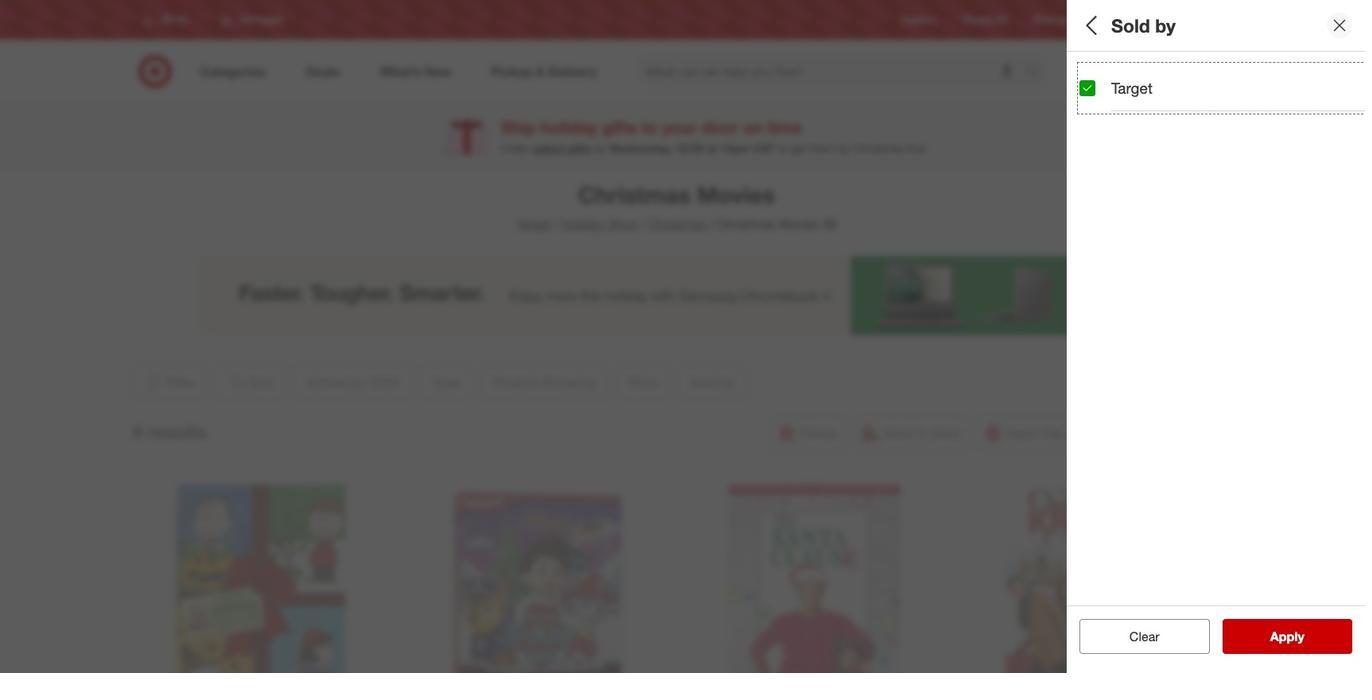 Task type: vqa. For each thing, say whether or not it's contained in the screenshot.
From associated with Hearth
no



Task type: locate. For each thing, give the bounding box(es) containing it.
1 horizontal spatial /
[[641, 216, 646, 232]]

9
[[132, 421, 143, 443]]

cst
[[753, 142, 775, 155]]

eve.
[[907, 142, 928, 155]]

ad
[[996, 14, 1008, 26]]

/ right 'target' link
[[554, 216, 559, 232]]

movies down 12pm
[[697, 181, 775, 209]]

holiday inside christmas movies target / holiday shop / christmas / christmas movies (9)
[[562, 216, 605, 232]]

holiday inside arrives by 12/24 holiday shipping
[[1080, 83, 1117, 97]]

clear inside all filters "dialog"
[[1122, 629, 1152, 645]]

results
[[148, 421, 207, 443], [1280, 629, 1321, 645]]

advertisement region
[[199, 256, 1154, 336]]

1 vertical spatial to
[[778, 142, 788, 155]]

clear all button
[[1080, 620, 1210, 655]]

gifts up wednesday,
[[602, 117, 637, 138]]

movies left (9)
[[779, 216, 819, 232]]

all filters
[[1080, 14, 1156, 36]]

clear for clear
[[1130, 629, 1160, 645]]

to left get
[[778, 142, 788, 155]]

clear for clear all
[[1122, 629, 1152, 645]]

0 vertical spatial holiday
[[1080, 83, 1117, 97]]

sold by
[[1111, 14, 1176, 36]]

results right 9 on the left of page
[[148, 421, 207, 443]]

registry link
[[902, 13, 937, 27]]

0 vertical spatial movies
[[697, 181, 775, 209]]

movies
[[697, 181, 775, 209], [779, 216, 819, 232]]

results for 9 results
[[148, 421, 207, 443]]

christmas left eve.
[[853, 142, 904, 155]]

door
[[702, 117, 739, 138]]

0 horizontal spatial holiday
[[562, 216, 605, 232]]

christmas inside ship holiday gifts to your door on time order select gifts by wednesday, 12/20 at 12pm cst to get them by christmas eve.
[[853, 142, 904, 155]]

target circle
[[1097, 14, 1150, 26]]

1 vertical spatial holiday
[[562, 216, 605, 232]]

0 horizontal spatial movies
[[697, 181, 775, 209]]

1 horizontal spatial holiday
[[1080, 83, 1117, 97]]

0 vertical spatial gifts
[[602, 117, 637, 138]]

see results button
[[1222, 620, 1353, 655]]

registry
[[902, 14, 937, 26]]

target
[[1097, 14, 1123, 26], [1111, 79, 1153, 97], [516, 216, 551, 232]]

(9)
[[823, 216, 837, 232]]

arrives
[[1080, 63, 1130, 81]]

to
[[642, 117, 658, 138], [778, 142, 788, 155]]

0 vertical spatial results
[[148, 421, 207, 443]]

0 horizontal spatial results
[[148, 421, 207, 443]]

results right the see
[[1280, 629, 1321, 645]]

find stores link
[[1176, 13, 1224, 27]]

target for target
[[1111, 79, 1153, 97]]

select
[[533, 142, 565, 155]]

12pm
[[721, 142, 750, 155]]

1 vertical spatial target
[[1111, 79, 1153, 97]]

christmas up shop
[[578, 181, 691, 209]]

target link
[[516, 216, 551, 232]]

gifts down holiday at the left top of page
[[568, 142, 591, 155]]

target for target circle
[[1097, 14, 1123, 26]]

0 vertical spatial to
[[642, 117, 658, 138]]

get
[[791, 142, 807, 155]]

1 clear from the left
[[1122, 629, 1152, 645]]

shipping
[[1120, 83, 1164, 97]]

by
[[1155, 14, 1176, 36], [1135, 63, 1151, 81], [594, 142, 606, 155], [838, 142, 850, 155]]

target inside "sold by" dialog
[[1111, 79, 1153, 97]]

weekly ad link
[[963, 13, 1008, 27]]

apply
[[1270, 629, 1305, 645]]

2 clear from the left
[[1130, 629, 1160, 645]]

1 vertical spatial results
[[1280, 629, 1321, 645]]

at
[[707, 142, 717, 155]]

holiday left shop
[[562, 216, 605, 232]]

0 horizontal spatial to
[[642, 117, 658, 138]]

sold by dialog
[[1067, 0, 1365, 674]]

0 horizontal spatial gifts
[[568, 142, 591, 155]]

1 horizontal spatial movies
[[779, 216, 819, 232]]

holiday down arrives
[[1080, 83, 1117, 97]]

/ right christmas link
[[710, 216, 714, 232]]

0 vertical spatial target
[[1097, 14, 1123, 26]]

weekly
[[963, 14, 993, 26]]

to up wednesday,
[[642, 117, 658, 138]]

clear
[[1122, 629, 1152, 645], [1130, 629, 1160, 645]]

12/24
[[1156, 63, 1195, 81]]

results inside button
[[1280, 629, 1321, 645]]

clear inside "sold by" dialog
[[1130, 629, 1160, 645]]

christmas
[[853, 142, 904, 155], [578, 181, 691, 209], [649, 216, 707, 232], [717, 216, 775, 232]]

by up 'shipping'
[[1135, 63, 1151, 81]]

gifts
[[602, 117, 637, 138], [568, 142, 591, 155]]

1
[[1207, 56, 1211, 66]]

by inside arrives by 12/24 holiday shipping
[[1135, 63, 1151, 81]]

christmas movies target / holiday shop / christmas / christmas movies (9)
[[516, 181, 837, 232]]

by right circle
[[1155, 14, 1176, 36]]

/
[[554, 216, 559, 232], [641, 216, 646, 232], [710, 216, 714, 232]]

0 horizontal spatial /
[[554, 216, 559, 232]]

by inside dialog
[[1155, 14, 1176, 36]]

1 horizontal spatial results
[[1280, 629, 1321, 645]]

christmas right christmas link
[[717, 216, 775, 232]]

shop
[[608, 216, 638, 232]]

2 horizontal spatial /
[[710, 216, 714, 232]]

christmas link
[[649, 216, 707, 232]]

/ right shop
[[641, 216, 646, 232]]

holiday
[[1080, 83, 1117, 97], [562, 216, 605, 232]]

2 vertical spatial target
[[516, 216, 551, 232]]



Task type: describe. For each thing, give the bounding box(es) containing it.
arrives by 12/24 holiday shipping
[[1080, 63, 1195, 97]]

1 horizontal spatial gifts
[[602, 117, 637, 138]]

stores
[[1197, 14, 1224, 26]]

target inside christmas movies target / holiday shop / christmas / christmas movies (9)
[[516, 216, 551, 232]]

9 results
[[132, 421, 207, 443]]

them
[[810, 142, 835, 155]]

order
[[501, 142, 530, 155]]

search button
[[1018, 54, 1057, 92]]

What can we help you find? suggestions appear below search field
[[636, 54, 1030, 89]]

see results
[[1254, 629, 1321, 645]]

1 vertical spatial gifts
[[568, 142, 591, 155]]

weekly ad
[[963, 14, 1008, 26]]

target circle link
[[1097, 13, 1150, 27]]

all
[[1080, 14, 1102, 36]]

clear all
[[1122, 629, 1168, 645]]

results for see results
[[1280, 629, 1321, 645]]

clear button
[[1080, 620, 1210, 655]]

by down holiday at the left top of page
[[594, 142, 606, 155]]

Target checkbox
[[1080, 80, 1096, 96]]

search
[[1018, 65, 1057, 81]]

Include out of stock checkbox
[[1080, 346, 1096, 362]]

time
[[768, 117, 802, 138]]

1 / from the left
[[554, 216, 559, 232]]

sold
[[1111, 14, 1150, 36]]

wednesday,
[[609, 142, 672, 155]]

see
[[1254, 629, 1277, 645]]

filters
[[1107, 14, 1156, 36]]

holiday shop link
[[562, 216, 638, 232]]

holiday
[[541, 117, 598, 138]]

ship holiday gifts to your door on time order select gifts by wednesday, 12/20 at 12pm cst to get them by christmas eve.
[[501, 117, 928, 155]]

all filters dialog
[[1067, 0, 1365, 674]]

redcard link
[[1033, 13, 1071, 27]]

redcard
[[1033, 14, 1071, 26]]

christmas right shop
[[649, 216, 707, 232]]

by right them
[[838, 142, 850, 155]]

1 horizontal spatial to
[[778, 142, 788, 155]]

on
[[743, 117, 763, 138]]

find stores
[[1176, 14, 1224, 26]]

apply button
[[1222, 620, 1353, 655]]

3 / from the left
[[710, 216, 714, 232]]

all
[[1155, 629, 1168, 645]]

1 link
[[1183, 54, 1218, 89]]

your
[[662, 117, 697, 138]]

ship
[[501, 117, 536, 138]]

2 / from the left
[[641, 216, 646, 232]]

find
[[1176, 14, 1194, 26]]

1 vertical spatial movies
[[779, 216, 819, 232]]

circle
[[1126, 14, 1150, 26]]

12/20
[[675, 142, 704, 155]]



